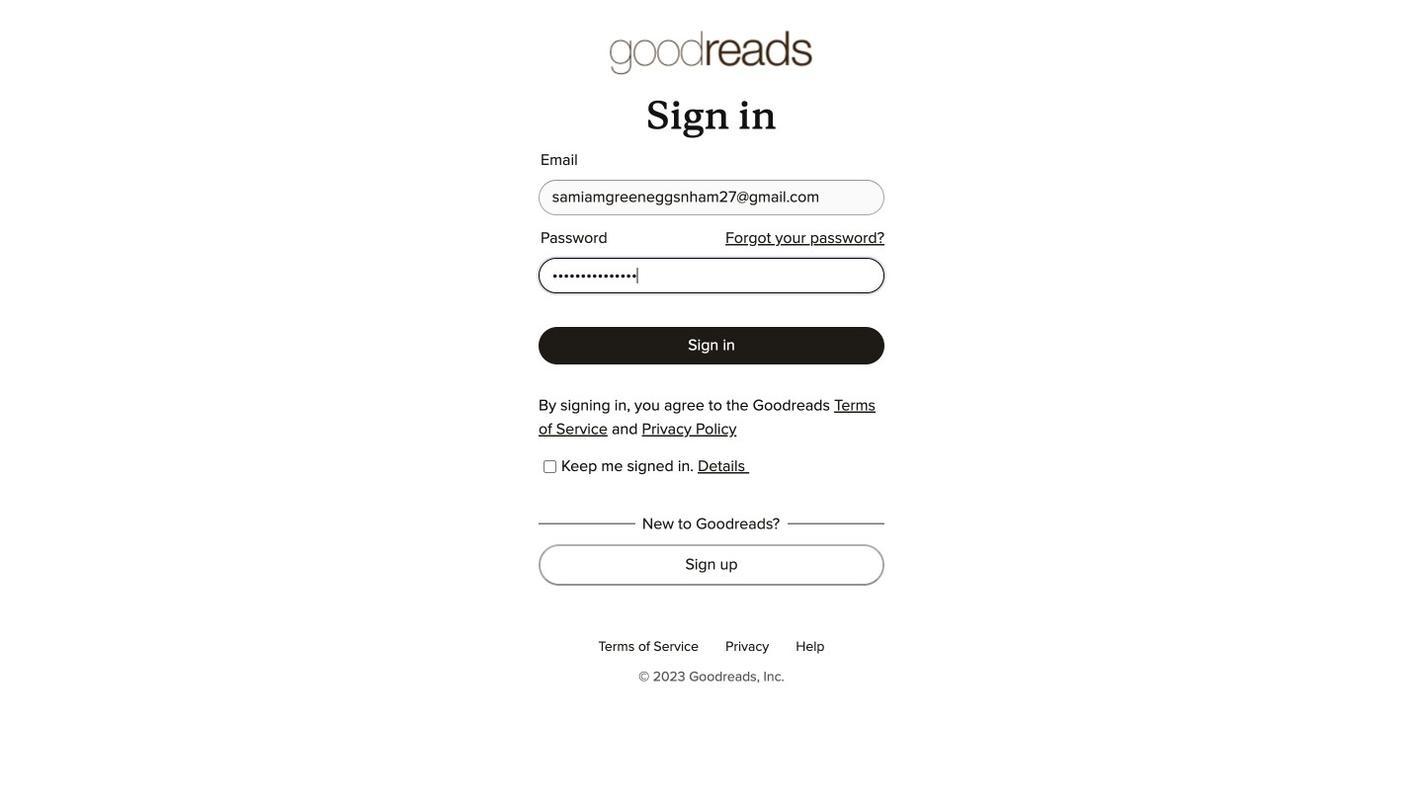 Task type: vqa. For each thing, say whether or not it's contained in the screenshot.
Tags:
no



Task type: locate. For each thing, give the bounding box(es) containing it.
None checkbox
[[544, 461, 556, 474]]

goodreads image
[[610, 30, 813, 77]]

None password field
[[539, 258, 885, 294]]

None submit
[[539, 327, 885, 365]]

None email field
[[539, 180, 885, 216]]



